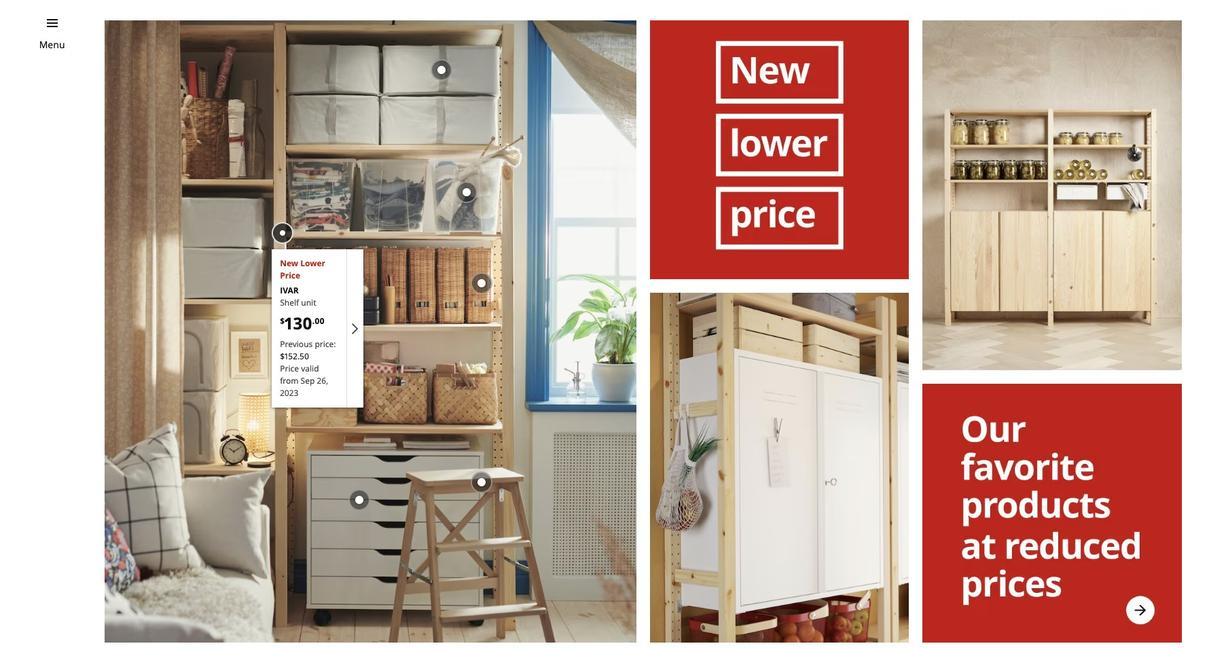 Task type: vqa. For each thing, say whether or not it's contained in the screenshot.
unit
yes



Task type: describe. For each thing, give the bounding box(es) containing it.
price:
[[315, 338, 336, 350]]

. inside previous price: $ 152 . 50 price valid from sep 26, 2023
[[298, 351, 300, 362]]

2 horizontal spatial shelving image
[[923, 20, 1183, 370]]

26,
[[317, 375, 328, 387]]

from
[[280, 375, 299, 387]]

00
[[315, 315, 325, 327]]

menu button
[[39, 37, 65, 52]]

previous
[[280, 338, 313, 350]]

sep
[[301, 375, 315, 387]]

. inside new lower price ivar shelf unit $ 130 . 00
[[312, 315, 315, 327]]

ivar
[[280, 285, 299, 297]]

152
[[285, 351, 298, 362]]

unit
[[301, 297, 316, 309]]



Task type: locate. For each thing, give the bounding box(es) containing it.
1 horizontal spatial shelving image
[[650, 293, 910, 643]]

1 vertical spatial price
[[280, 363, 299, 374]]

our favorite products at reduced prices image
[[923, 384, 1183, 643]]

valid
[[301, 363, 319, 374]]

$
[[280, 315, 285, 327], [280, 351, 285, 362]]

. down unit
[[312, 315, 315, 327]]

shelving image
[[105, 20, 637, 643], [923, 20, 1183, 370], [650, 293, 910, 643]]

0 vertical spatial $
[[280, 315, 285, 327]]

.
[[312, 315, 315, 327], [298, 351, 300, 362]]

. down "previous"
[[298, 351, 300, 362]]

$ inside new lower price ivar shelf unit $ 130 . 00
[[280, 315, 285, 327]]

previous price: $ 152 . 50 price valid from sep 26, 2023
[[280, 338, 336, 399]]

1 vertical spatial $
[[280, 351, 285, 362]]

2023
[[280, 387, 299, 399]]

shelf
[[280, 297, 299, 309]]

price down new
[[280, 270, 300, 282]]

0 horizontal spatial shelving image
[[105, 20, 637, 643]]

lower
[[301, 258, 326, 269]]

50
[[300, 351, 309, 362]]

1 $ from the top
[[280, 315, 285, 327]]

130
[[285, 312, 312, 335]]

new lower price ivar shelf unit $ 130 . 00
[[280, 258, 326, 335]]

menu
[[39, 38, 65, 51]]

price up 'from' at the left of the page
[[280, 363, 299, 374]]

price inside previous price: $ 152 . 50 price valid from sep 26, 2023
[[280, 363, 299, 374]]

new lower price image
[[650, 20, 910, 279]]

price inside new lower price ivar shelf unit $ 130 . 00
[[280, 270, 300, 282]]

$ down "shelf"
[[280, 315, 285, 327]]

0 vertical spatial .
[[312, 315, 315, 327]]

0 vertical spatial price
[[280, 270, 300, 282]]

$ down "previous"
[[280, 351, 285, 362]]

1 vertical spatial .
[[298, 351, 300, 362]]

new
[[280, 258, 298, 269]]

1 horizontal spatial .
[[312, 315, 315, 327]]

products shown on image element
[[272, 250, 364, 408]]

$ inside previous price: $ 152 . 50 price valid from sep 26, 2023
[[280, 351, 285, 362]]

0 horizontal spatial .
[[298, 351, 300, 362]]

1 price from the top
[[280, 270, 300, 282]]

price
[[280, 270, 300, 282], [280, 363, 299, 374]]

2 $ from the top
[[280, 351, 285, 362]]

2 price from the top
[[280, 363, 299, 374]]



